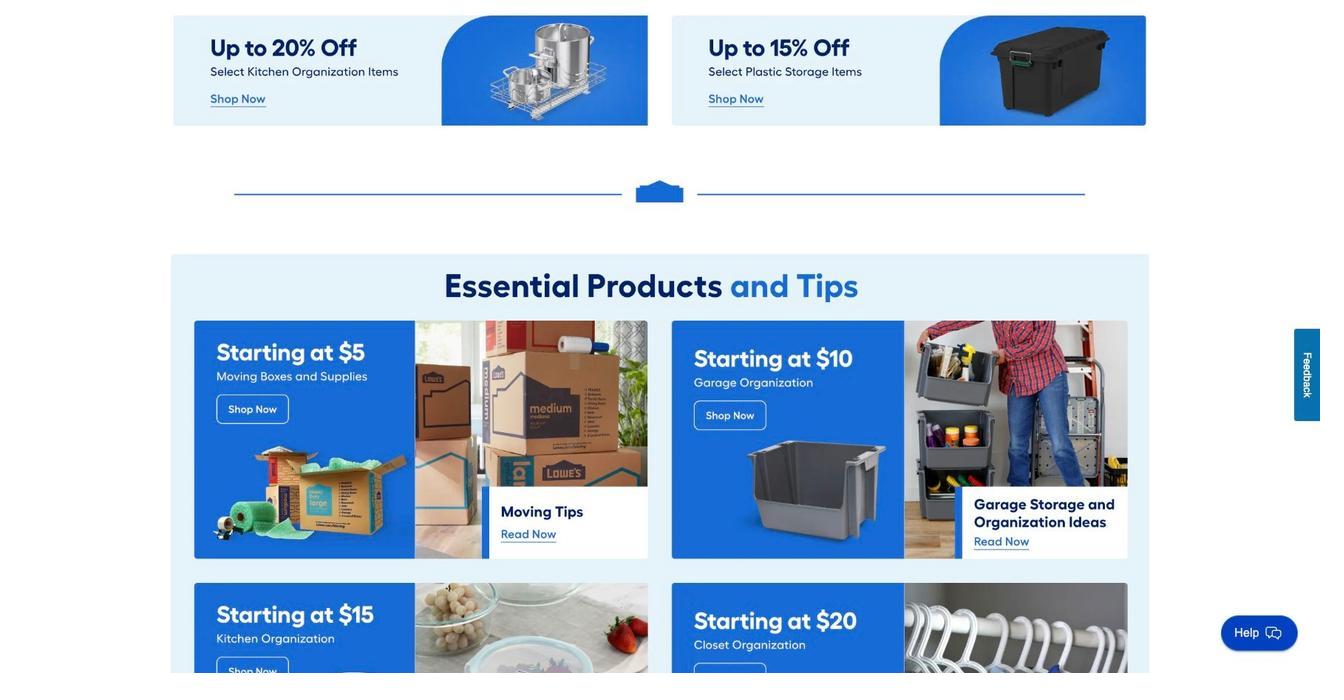 Task type: vqa. For each thing, say whether or not it's contained in the screenshot.
Read about closet organization tips. image
yes



Task type: describe. For each thing, give the bounding box(es) containing it.
a light blue lowe's gable icon. image
[[171, 173, 1150, 210]]

starting at 10 dollars, garage organization. shop now. image
[[660, 321, 905, 560]]

essential products and tips. image
[[171, 254, 1150, 306]]

up to 15 percent off select plastic storage items. shop now. image
[[672, 16, 1147, 126]]

read about garage storage and org ideas. image
[[905, 321, 1150, 560]]

starting at 15 dollars, kitchen organization. shop now. image
[[171, 584, 416, 674]]

starting at 20 dollars, closet organization. shop now. image
[[660, 584, 905, 674]]

read about closet organization tips. image
[[905, 584, 1150, 674]]



Task type: locate. For each thing, give the bounding box(es) containing it.
up to 20 percent off select kitchen organization items. shop now. image
[[174, 16, 649, 126]]

speech bubbles outlined image
[[1264, 624, 1285, 644]]

starting at 5 dollars, moving boxes and supplies. shop now. image
[[171, 321, 416, 560]]

read about moving tips. image
[[416, 321, 660, 560]]

read about kitchen organization ideas. image
[[416, 584, 660, 674]]



